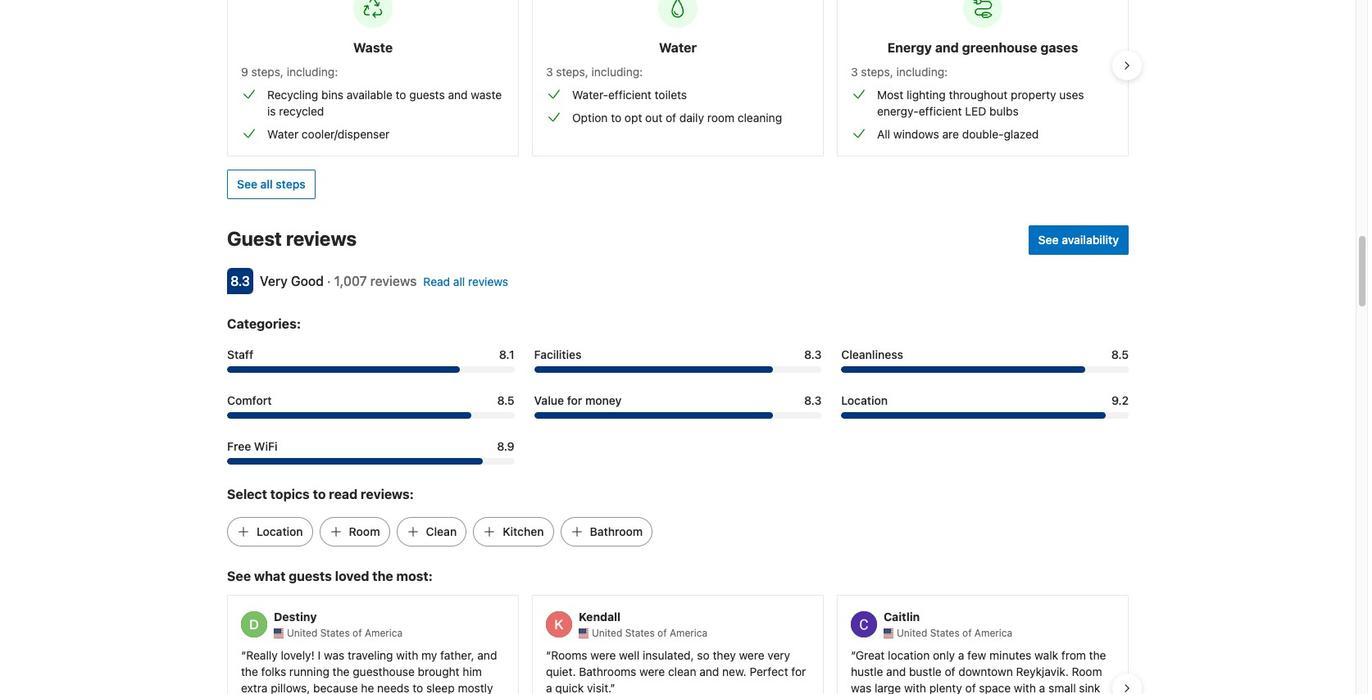 Task type: vqa. For each thing, say whether or not it's contained in the screenshot.
the 'Cleanliness 8.5' Meter
yes



Task type: locate. For each thing, give the bounding box(es) containing it.
america for destiny
[[365, 627, 403, 639]]

0 horizontal spatial location
[[257, 525, 303, 539]]

read
[[423, 275, 450, 289]]

steps,
[[251, 65, 284, 79], [556, 65, 588, 79], [861, 65, 893, 79]]

8.3
[[230, 274, 250, 289], [804, 348, 822, 362], [804, 394, 822, 408]]

because
[[313, 681, 358, 694]]

" up hustle
[[851, 648, 856, 662]]

1 vertical spatial was
[[851, 681, 872, 694]]

to right the available
[[396, 88, 406, 102]]

lighting
[[907, 88, 946, 102]]

see all steps
[[237, 177, 306, 191]]

0 horizontal spatial 3
[[546, 65, 553, 79]]

efficient
[[608, 88, 652, 102], [919, 104, 962, 118]]

staff 8.1 meter
[[227, 367, 514, 373]]

3 including: from the left
[[896, 65, 948, 79]]

8.5 left "value"
[[497, 394, 514, 408]]

to inside "" really lovely! i was traveling with my father, and the folks running the guesthouse brought him extra pillows, because he needs to sleep most"
[[413, 681, 423, 694]]

free wifi
[[227, 440, 278, 453]]

clean
[[426, 525, 457, 539]]

0 horizontal spatial room
[[349, 525, 380, 539]]

2 horizontal spatial united states of america
[[897, 627, 1012, 639]]

united down caitlin
[[897, 627, 927, 639]]

2 horizontal spatial steps,
[[861, 65, 893, 79]]

the right from
[[1089, 648, 1106, 662]]

for
[[567, 394, 582, 408], [791, 665, 806, 679]]

read all reviews
[[423, 275, 508, 289]]

see what guests loved the most:
[[227, 569, 433, 584]]

united states of america up i
[[287, 627, 403, 639]]

2 vertical spatial 8.3
[[804, 394, 822, 408]]

3 steps, including: up "most"
[[851, 65, 948, 79]]

1 vertical spatial 8.3
[[804, 348, 822, 362]]

1 horizontal spatial 3
[[851, 65, 858, 79]]

0 vertical spatial guests
[[409, 88, 445, 102]]

steps, up water-
[[556, 65, 588, 79]]

0 horizontal spatial states
[[320, 627, 350, 639]]

3 steps, from the left
[[861, 65, 893, 79]]

united states of america image down destiny
[[274, 629, 284, 638]]

2 horizontal spatial "
[[851, 648, 856, 662]]

facilities 8.3 meter
[[534, 367, 822, 373]]

the
[[372, 569, 393, 584], [1089, 648, 1106, 662], [241, 665, 258, 679], [332, 665, 350, 679]]

needs
[[377, 681, 409, 694]]

1 horizontal spatial steps,
[[556, 65, 588, 79]]

·
[[327, 274, 331, 289]]

location down topics
[[257, 525, 303, 539]]

states for destiny
[[320, 627, 350, 639]]

steps
[[276, 177, 306, 191]]

0 vertical spatial water
[[659, 40, 697, 55]]

was inside " great location only a few minutes walk from the hustle and bustle of downtown reykjavik. room was large with plenty of space with a small si
[[851, 681, 872, 694]]

0 vertical spatial efficient
[[608, 88, 652, 102]]

america for caitlin
[[974, 627, 1012, 639]]

see
[[237, 177, 257, 191], [1038, 233, 1059, 247], [227, 569, 251, 584]]

1 horizontal spatial was
[[851, 681, 872, 694]]

he
[[361, 681, 374, 694]]

was down hustle
[[851, 681, 872, 694]]

" up extra
[[241, 648, 246, 662]]

" inside "" really lovely! i was traveling with my father, and the folks running the guesthouse brought him extra pillows, because he needs to sleep most"
[[241, 648, 246, 662]]

0 vertical spatial for
[[567, 394, 582, 408]]

toilets
[[655, 88, 687, 102]]

3 steps, including: for water
[[546, 65, 643, 79]]

caitlin
[[884, 610, 920, 624]]

united states of america for destiny
[[287, 627, 403, 639]]

and left waste
[[448, 88, 468, 102]]

1 " from the left
[[241, 648, 246, 662]]

most lighting throughout property uses energy-efficient led bulbs
[[877, 88, 1084, 118]]

1 horizontal spatial united
[[592, 627, 622, 639]]

i
[[318, 648, 321, 662]]

0 vertical spatial was
[[324, 648, 344, 662]]

were up bathrooms
[[590, 648, 616, 662]]

all left steps
[[260, 177, 273, 191]]

were down insulated,
[[639, 665, 665, 679]]

folks
[[261, 665, 286, 679]]

1 horizontal spatial 3 steps, including:
[[851, 65, 948, 79]]

1 horizontal spatial all
[[453, 275, 465, 289]]

0 horizontal spatial united states of america
[[287, 627, 403, 639]]

for right "value"
[[567, 394, 582, 408]]

lovely!
[[281, 648, 315, 662]]

1 including: from the left
[[287, 65, 338, 79]]

united for destiny
[[287, 627, 317, 639]]

9
[[241, 65, 248, 79]]

for inside " rooms were well insulated, so they were very quiet. bathrooms were clean and new. perfect for a quick visit.
[[791, 665, 806, 679]]

2 horizontal spatial states
[[930, 627, 960, 639]]

united for caitlin
[[897, 627, 927, 639]]

8.5 for cleanliness
[[1111, 348, 1129, 362]]

2 vertical spatial see
[[227, 569, 251, 584]]

to left sleep
[[413, 681, 423, 694]]

1 vertical spatial efficient
[[919, 104, 962, 118]]

3 steps, including: for energy and greenhouse gases
[[851, 65, 948, 79]]

1,007
[[334, 274, 367, 289]]

see availability button
[[1028, 226, 1129, 255]]

" up the quiet.
[[546, 648, 551, 662]]

0 vertical spatial 8.3
[[230, 274, 250, 289]]

good
[[291, 274, 324, 289]]

review categories element
[[227, 314, 301, 334]]

united states of america for kendall
[[592, 627, 708, 639]]

bustle
[[909, 665, 942, 679]]

states up well
[[625, 627, 655, 639]]

steps, right 9
[[251, 65, 284, 79]]

see left what
[[227, 569, 251, 584]]

pillows,
[[271, 681, 310, 694]]

0 horizontal spatial 3 steps, including:
[[546, 65, 643, 79]]

0 horizontal spatial a
[[546, 681, 552, 694]]

united states of america up insulated,
[[592, 627, 708, 639]]

water down is
[[267, 127, 298, 141]]

america up so
[[670, 627, 708, 639]]

0 horizontal spatial for
[[567, 394, 582, 408]]

1 america from the left
[[365, 627, 403, 639]]

america
[[365, 627, 403, 639], [670, 627, 708, 639], [974, 627, 1012, 639]]

so
[[697, 648, 710, 662]]

father,
[[440, 648, 474, 662]]

windows
[[893, 127, 939, 141]]

1 horizontal spatial states
[[625, 627, 655, 639]]

0 horizontal spatial united
[[287, 627, 317, 639]]

reviews:
[[361, 487, 414, 502]]

see inside see all steps button
[[237, 177, 257, 191]]

glazed
[[1004, 127, 1039, 141]]

0 vertical spatial see
[[237, 177, 257, 191]]

guests inside the recycling bins available to guests and waste is recycled
[[409, 88, 445, 102]]

1 vertical spatial see
[[1038, 233, 1059, 247]]

3 steps, including: up water-
[[546, 65, 643, 79]]

0 horizontal spatial including:
[[287, 65, 338, 79]]

1 vertical spatial room
[[1072, 665, 1102, 679]]

2 3 from the left
[[851, 65, 858, 79]]

1 horizontal spatial water
[[659, 40, 697, 55]]

steps, up "most"
[[861, 65, 893, 79]]

1 horizontal spatial united states of america
[[592, 627, 708, 639]]

3 for energy and greenhouse gases
[[851, 65, 858, 79]]

3 for water
[[546, 65, 553, 79]]

guests right the available
[[409, 88, 445, 102]]

0 vertical spatial 8.5
[[1111, 348, 1129, 362]]

was right i
[[324, 648, 344, 662]]

water up toilets
[[659, 40, 697, 55]]

0 vertical spatial all
[[260, 177, 273, 191]]

including:
[[287, 65, 338, 79], [591, 65, 643, 79], [896, 65, 948, 79]]

america up traveling
[[365, 627, 403, 639]]

1 horizontal spatial guests
[[409, 88, 445, 102]]

and down so
[[699, 665, 719, 679]]

1 states from the left
[[320, 627, 350, 639]]

select
[[227, 487, 267, 502]]

1 united states of america from the left
[[287, 627, 403, 639]]

united for kendall
[[592, 627, 622, 639]]

1 horizontal spatial for
[[791, 665, 806, 679]]

see left steps
[[237, 177, 257, 191]]

states up only
[[930, 627, 960, 639]]

uses
[[1059, 88, 1084, 102]]

0 horizontal spatial steps,
[[251, 65, 284, 79]]

for right perfect
[[791, 665, 806, 679]]

3 united from the left
[[897, 627, 927, 639]]

bathrooms
[[579, 665, 636, 679]]

1 horizontal spatial including:
[[591, 65, 643, 79]]

room
[[707, 111, 735, 125]]

most:
[[396, 569, 433, 584]]

with
[[396, 648, 418, 662], [904, 681, 926, 694], [1014, 681, 1036, 694]]

all right read
[[453, 275, 465, 289]]

america up few
[[974, 627, 1012, 639]]

3 states from the left
[[930, 627, 960, 639]]

small
[[1048, 681, 1076, 694]]

and up large on the bottom right of page
[[886, 665, 906, 679]]

2 horizontal spatial united
[[897, 627, 927, 639]]

water
[[659, 40, 697, 55], [267, 127, 298, 141]]

1 vertical spatial water
[[267, 127, 298, 141]]

of right out
[[666, 111, 676, 125]]

the right loved
[[372, 569, 393, 584]]

reviews right '1,007'
[[370, 274, 417, 289]]

2 horizontal spatial america
[[974, 627, 1012, 639]]

see left availability
[[1038, 233, 1059, 247]]

the inside " great location only a few minutes walk from the hustle and bustle of downtown reykjavik. room was large with plenty of space with a small si
[[1089, 648, 1106, 662]]

3
[[546, 65, 553, 79], [851, 65, 858, 79]]

room down read
[[349, 525, 380, 539]]

efficient inside the most lighting throughout property uses energy-efficient led bulbs
[[919, 104, 962, 118]]

1 horizontal spatial room
[[1072, 665, 1102, 679]]

gases
[[1040, 40, 1078, 55]]

2 horizontal spatial including:
[[896, 65, 948, 79]]

recycling bins available to guests and waste is recycled
[[267, 88, 502, 118]]

" inside " great location only a few minutes walk from the hustle and bustle of downtown reykjavik. room was large with plenty of space with a small si
[[851, 648, 856, 662]]

1 horizontal spatial "
[[546, 648, 551, 662]]

0 horizontal spatial was
[[324, 648, 344, 662]]

efficient down lighting
[[919, 104, 962, 118]]

0 horizontal spatial all
[[260, 177, 273, 191]]

efficient up opt
[[608, 88, 652, 102]]

and inside " great location only a few minutes walk from the hustle and bustle of downtown reykjavik. room was large with plenty of space with a small si
[[886, 665, 906, 679]]

1 united from the left
[[287, 627, 317, 639]]

0 horizontal spatial 8.5
[[497, 394, 514, 408]]

2 steps, from the left
[[556, 65, 588, 79]]

united states of america image down kendall
[[579, 629, 589, 638]]

guest
[[227, 227, 282, 250]]

guests right what
[[289, 569, 332, 584]]

0 horizontal spatial united states of america image
[[274, 629, 284, 638]]

united states of america for caitlin
[[897, 627, 1012, 639]]

hustle
[[851, 665, 883, 679]]

including: up the water-efficient toilets
[[591, 65, 643, 79]]

1 3 from the left
[[546, 65, 553, 79]]

1 horizontal spatial united states of america image
[[579, 629, 589, 638]]

1 vertical spatial 8.5
[[497, 394, 514, 408]]

a inside " rooms were well insulated, so they were very quiet. bathrooms were clean and new. perfect for a quick visit.
[[546, 681, 552, 694]]

room down from
[[1072, 665, 1102, 679]]

united down kendall
[[592, 627, 622, 639]]

1 horizontal spatial reviews
[[370, 274, 417, 289]]

steps, for waste
[[251, 65, 284, 79]]

2 america from the left
[[670, 627, 708, 639]]

0 vertical spatial location
[[841, 394, 888, 408]]

2 " from the left
[[546, 648, 551, 662]]

water for water cooler/dispenser
[[267, 127, 298, 141]]

see all steps button
[[227, 170, 315, 199]]

few
[[967, 648, 986, 662]]

are
[[942, 127, 959, 141]]

3 united states of america from the left
[[897, 627, 1012, 639]]

3 america from the left
[[974, 627, 1012, 639]]

3 united states of america image from the left
[[884, 629, 893, 638]]

of up insulated,
[[657, 627, 667, 639]]

united states of america image for kendall
[[579, 629, 589, 638]]

water-efficient toilets
[[572, 88, 687, 102]]

0 horizontal spatial guests
[[289, 569, 332, 584]]

1 horizontal spatial location
[[841, 394, 888, 408]]

"
[[241, 648, 246, 662], [546, 648, 551, 662], [851, 648, 856, 662]]

1 horizontal spatial america
[[670, 627, 708, 639]]

2 3 steps, including: from the left
[[851, 65, 948, 79]]

1 vertical spatial all
[[453, 275, 465, 289]]

united states of america image down caitlin
[[884, 629, 893, 638]]

0 vertical spatial room
[[349, 525, 380, 539]]

and up him
[[477, 648, 497, 662]]

were up perfect
[[739, 648, 764, 662]]

of
[[666, 111, 676, 125], [353, 627, 362, 639], [657, 627, 667, 639], [962, 627, 972, 639], [945, 665, 955, 679], [965, 681, 976, 694]]

2 united states of america image from the left
[[579, 629, 589, 638]]

location down cleanliness
[[841, 394, 888, 408]]

reviews up ·
[[286, 227, 357, 250]]

extra
[[241, 681, 268, 694]]

visit.
[[587, 681, 610, 694]]

united states of america image for caitlin
[[884, 629, 893, 638]]

1 united states of america image from the left
[[274, 629, 284, 638]]

with left my
[[396, 648, 418, 662]]

2 states from the left
[[625, 627, 655, 639]]

1 3 steps, including: from the left
[[546, 65, 643, 79]]

0 horizontal spatial with
[[396, 648, 418, 662]]

recycling
[[267, 88, 318, 102]]

value for money 8.3 meter
[[534, 413, 822, 419]]

reviews
[[286, 227, 357, 250], [370, 274, 417, 289], [468, 275, 508, 289]]

of down the downtown
[[965, 681, 976, 694]]

traveling
[[348, 648, 393, 662]]

room inside " great location only a few minutes walk from the hustle and bustle of downtown reykjavik. room was large with plenty of space with a small si
[[1072, 665, 1102, 679]]

" for " rooms were well insulated, so they were very quiet. bathrooms were clean and new. perfect for a quick visit.
[[546, 648, 551, 662]]

including: up recycling
[[287, 65, 338, 79]]

only
[[933, 648, 955, 662]]

this is a carousel with rotating slides. it displays featured reviews of the property. use the next and previous buttons to navigate. region
[[214, 589, 1142, 694]]

united states of america up only
[[897, 627, 1012, 639]]

2 united states of america from the left
[[592, 627, 708, 639]]

all inside see all steps button
[[260, 177, 273, 191]]

" inside " rooms were well insulated, so they were very quiet. bathrooms were clean and new. perfect for a quick visit.
[[546, 648, 551, 662]]

from
[[1061, 648, 1086, 662]]

1 horizontal spatial were
[[639, 665, 665, 679]]

reviews right read
[[468, 275, 508, 289]]

was inside "" really lovely! i was traveling with my father, and the folks running the guesthouse brought him extra pillows, because he needs to sleep most"
[[324, 648, 344, 662]]

united states of america image
[[274, 629, 284, 638], [579, 629, 589, 638], [884, 629, 893, 638]]

3 " from the left
[[851, 648, 856, 662]]

united down destiny
[[287, 627, 317, 639]]

insulated,
[[643, 648, 694, 662]]

states up i
[[320, 627, 350, 639]]

really
[[246, 648, 278, 662]]

1 vertical spatial for
[[791, 665, 806, 679]]

free
[[227, 440, 251, 453]]

a left few
[[958, 648, 964, 662]]

2 horizontal spatial united states of america image
[[884, 629, 893, 638]]

all for see
[[260, 177, 273, 191]]

united states of america
[[287, 627, 403, 639], [592, 627, 708, 639], [897, 627, 1012, 639]]

2 including: from the left
[[591, 65, 643, 79]]

a down the quiet.
[[546, 681, 552, 694]]

including: up lighting
[[896, 65, 948, 79]]

8.5 up 9.2
[[1111, 348, 1129, 362]]

a down reykjavik.
[[1039, 681, 1045, 694]]

with inside "" really lovely! i was traveling with my father, and the folks running the guesthouse brought him extra pillows, because he needs to sleep most"
[[396, 648, 418, 662]]

0 horizontal spatial water
[[267, 127, 298, 141]]

0 horizontal spatial "
[[241, 648, 246, 662]]

with down "bustle"
[[904, 681, 926, 694]]

8.9
[[497, 440, 514, 453]]

bulbs
[[990, 104, 1019, 118]]

1 steps, from the left
[[251, 65, 284, 79]]

2 united from the left
[[592, 627, 622, 639]]

see availability
[[1038, 233, 1119, 247]]

1 horizontal spatial 8.5
[[1111, 348, 1129, 362]]

see inside "see availability" button
[[1038, 233, 1059, 247]]

1 horizontal spatial efficient
[[919, 104, 962, 118]]

with down reykjavik.
[[1014, 681, 1036, 694]]

united states of america image for destiny
[[274, 629, 284, 638]]

0 horizontal spatial america
[[365, 627, 403, 639]]

steps, for energy and greenhouse gases
[[861, 65, 893, 79]]

throughout
[[949, 88, 1008, 102]]



Task type: describe. For each thing, give the bounding box(es) containing it.
cleaning
[[738, 111, 782, 125]]

8.3 for value for money
[[804, 394, 822, 408]]

including: for energy and greenhouse gases
[[896, 65, 948, 79]]

opt
[[625, 111, 642, 125]]

reykjavik.
[[1016, 665, 1069, 679]]

great
[[856, 648, 885, 662]]

carousel region
[[214, 0, 1142, 163]]

of up the plenty
[[945, 665, 955, 679]]

clean
[[668, 665, 696, 679]]

0 horizontal spatial reviews
[[286, 227, 357, 250]]

1 horizontal spatial with
[[904, 681, 926, 694]]

see for see all steps
[[237, 177, 257, 191]]

" for " really lovely! i was traveling with my father, and the folks running the guesthouse brought him extra pillows, because he needs to sleep most
[[241, 648, 246, 662]]

bathroom
[[590, 525, 643, 539]]

guest reviews
[[227, 227, 357, 250]]

very
[[260, 274, 288, 289]]

loved
[[335, 569, 369, 584]]

cooler/dispenser
[[302, 127, 390, 141]]

perfect
[[750, 665, 788, 679]]

space
[[979, 681, 1011, 694]]

guesthouse
[[353, 665, 415, 679]]

available
[[347, 88, 392, 102]]

cleanliness
[[841, 348, 903, 362]]

9.2
[[1112, 394, 1129, 408]]

states for kendall
[[625, 627, 655, 639]]

very good · 1,007 reviews
[[260, 274, 417, 289]]

" great location only a few minutes walk from the hustle and bustle of downtown reykjavik. room was large with plenty of space with a small si
[[851, 648, 1106, 694]]

of up few
[[962, 627, 972, 639]]

including: for water
[[591, 65, 643, 79]]

to left opt
[[611, 111, 621, 125]]

0 horizontal spatial were
[[590, 648, 616, 662]]

value for money
[[534, 394, 622, 408]]

value
[[534, 394, 564, 408]]

running
[[289, 665, 329, 679]]

select topics to read reviews:
[[227, 487, 414, 502]]

location 9.2 meter
[[841, 413, 1129, 419]]

free wifi 8.9 meter
[[227, 458, 514, 465]]

option to opt out of daily room cleaning
[[572, 111, 782, 125]]

1 horizontal spatial a
[[958, 648, 964, 662]]

the up because
[[332, 665, 350, 679]]

bins
[[321, 88, 343, 102]]

to inside the recycling bins available to guests and waste is recycled
[[396, 88, 406, 102]]

quick
[[555, 681, 584, 694]]

walk
[[1035, 648, 1058, 662]]

america for kendall
[[670, 627, 708, 639]]

destiny
[[274, 610, 317, 624]]

the up extra
[[241, 665, 258, 679]]

comfort 8.5 meter
[[227, 413, 514, 419]]

large
[[875, 681, 901, 694]]

8.3 for facilities
[[804, 348, 822, 362]]

see for see availability
[[1038, 233, 1059, 247]]

led
[[965, 104, 986, 118]]

of inside carousel region
[[666, 111, 676, 125]]

availability
[[1062, 233, 1119, 247]]

option
[[572, 111, 608, 125]]

8.5 for comfort
[[497, 394, 514, 408]]

of up traveling
[[353, 627, 362, 639]]

guest reviews element
[[227, 226, 1022, 252]]

very
[[768, 648, 790, 662]]

double-
[[962, 127, 1004, 141]]

facilities
[[534, 348, 582, 362]]

energy-
[[877, 104, 919, 118]]

downtown
[[958, 665, 1013, 679]]

" really lovely! i was traveling with my father, and the folks running the guesthouse brought him extra pillows, because he needs to sleep most
[[241, 648, 497, 694]]

and inside the recycling bins available to guests and waste is recycled
[[448, 88, 468, 102]]

staff
[[227, 348, 253, 362]]

all for read
[[453, 275, 465, 289]]

well
[[619, 648, 640, 662]]

wifi
[[254, 440, 278, 453]]

quiet.
[[546, 665, 576, 679]]

steps, for water
[[556, 65, 588, 79]]

cleanliness 8.5 meter
[[841, 367, 1129, 373]]

recycled
[[279, 104, 324, 118]]

states for caitlin
[[930, 627, 960, 639]]

kendall
[[579, 610, 621, 624]]

rated very good element
[[260, 274, 324, 289]]

including: for waste
[[287, 65, 338, 79]]

to left read
[[313, 487, 326, 502]]

topics
[[270, 487, 310, 502]]

they
[[713, 648, 736, 662]]

comfort
[[227, 394, 272, 408]]

1 vertical spatial location
[[257, 525, 303, 539]]

rooms
[[551, 648, 587, 662]]

plenty
[[929, 681, 962, 694]]

see for see what guests loved the most:
[[227, 569, 251, 584]]

my
[[421, 648, 437, 662]]

2 horizontal spatial with
[[1014, 681, 1036, 694]]

categories:
[[227, 317, 301, 331]]

water cooler/dispenser
[[267, 127, 390, 141]]

is
[[267, 104, 276, 118]]

water-
[[572, 88, 608, 102]]

read
[[329, 487, 358, 502]]

all windows are double-glazed
[[877, 127, 1039, 141]]

and inside " rooms were well insulated, so they were very quiet. bathrooms were clean and new. perfect for a quick visit.
[[699, 665, 719, 679]]

greenhouse
[[962, 40, 1037, 55]]

kitchen
[[503, 525, 544, 539]]

water for water
[[659, 40, 697, 55]]

1 vertical spatial guests
[[289, 569, 332, 584]]

out
[[645, 111, 663, 125]]

waste
[[353, 40, 393, 55]]

" for " great location only a few minutes walk from the hustle and bustle of downtown reykjavik. room was large with plenty of space with a small si
[[851, 648, 856, 662]]

energy
[[887, 40, 932, 55]]

8.1
[[499, 348, 514, 362]]

2 horizontal spatial reviews
[[468, 275, 508, 289]]

2 horizontal spatial a
[[1039, 681, 1045, 694]]

brought
[[418, 665, 460, 679]]

scored 8.3 element
[[227, 268, 253, 294]]

" rooms were well insulated, so they were very quiet. bathrooms were clean and new. perfect for a quick visit.
[[546, 648, 806, 694]]

0 horizontal spatial efficient
[[608, 88, 652, 102]]

and right energy
[[935, 40, 959, 55]]

2 horizontal spatial were
[[739, 648, 764, 662]]

waste
[[471, 88, 502, 102]]

minutes
[[989, 648, 1031, 662]]

and inside "" really lovely! i was traveling with my father, and the folks running the guesthouse brought him extra pillows, because he needs to sleep most"
[[477, 648, 497, 662]]

daily
[[679, 111, 704, 125]]



